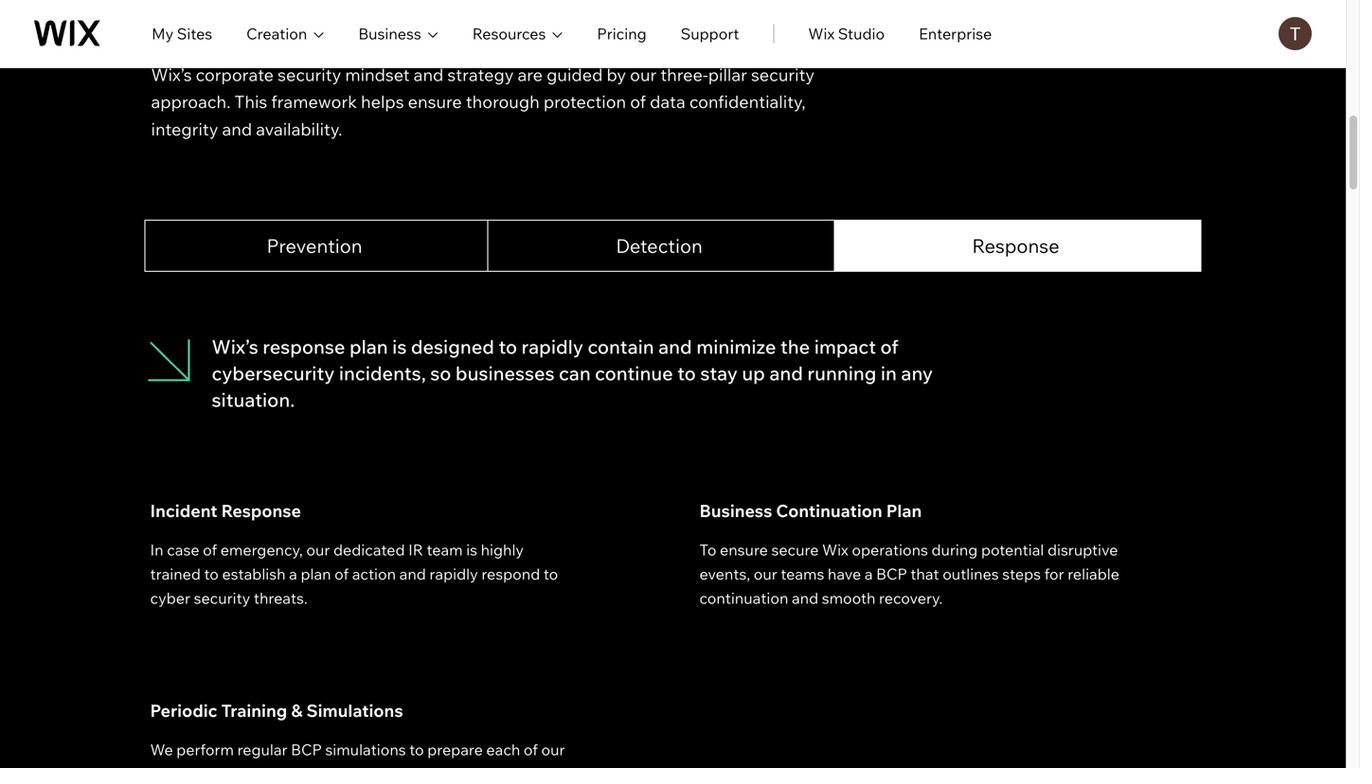 Task type: locate. For each thing, give the bounding box(es) containing it.
of right case
[[203, 540, 217, 559]]

a inside to ensure secure wix operations during potential disruptive events, our teams have a bcp that outlines steps for reliable continuation and smooth recovery.
[[865, 565, 873, 584]]

1 vertical spatial rapidly
[[430, 565, 478, 584]]

any
[[901, 361, 933, 385]]

designed
[[411, 335, 495, 358]]

1 vertical spatial is
[[466, 540, 478, 559]]

prepare
[[428, 740, 483, 759]]

periodic training & simulations
[[150, 700, 403, 721]]

our up continuation
[[754, 565, 778, 584]]

security
[[278, 64, 341, 85], [751, 64, 815, 85], [194, 589, 250, 608]]

0 vertical spatial wix's
[[151, 64, 192, 85]]

1 horizontal spatial teams
[[781, 565, 825, 584]]

business
[[358, 24, 421, 43], [700, 500, 773, 522]]

teams down we
[[150, 765, 194, 768]]

business for business
[[358, 24, 421, 43]]

wix's inside wix's response plan is designed to rapidly contain and minimize the impact of cybersecurity incidents, so businesses can continue to stay up and running in any situation.
[[212, 335, 258, 358]]

can
[[559, 361, 591, 385], [363, 765, 388, 768]]

potential
[[982, 540, 1044, 559]]

our inside to ensure secure wix operations during potential disruptive events, our teams have a bcp that outlines steps for reliable continuation and smooth recovery.
[[754, 565, 778, 584]]

for right steps
[[1045, 565, 1065, 584]]

to left the stay
[[678, 361, 696, 385]]

the
[[781, 335, 810, 358]]

0 vertical spatial continue
[[595, 361, 673, 385]]

0 vertical spatial is
[[392, 335, 407, 358]]

so left you
[[313, 765, 330, 768]]

wix's inside wix's corporate security mindset and strategy are guided by our three-pillar security approach. this framework helps ensure thorough protection of data confidentiality, integrity and availability.
[[151, 64, 192, 85]]

1 horizontal spatial bcp
[[877, 565, 907, 584]]

is up incidents,
[[392, 335, 407, 358]]

cyber
[[150, 589, 190, 608]]

each
[[486, 740, 520, 759]]

0 horizontal spatial plan
[[301, 565, 331, 584]]

incident
[[150, 500, 217, 522]]

to right trained
[[204, 565, 219, 584]]

our left dedicated
[[306, 540, 330, 559]]

perform
[[176, 740, 234, 759]]

incidents,
[[339, 361, 426, 385]]

1 vertical spatial can
[[363, 765, 388, 768]]

business button
[[358, 22, 438, 45]]

continue down prepare
[[391, 765, 453, 768]]

three-
[[661, 64, 708, 85]]

impact
[[815, 335, 876, 358]]

1 horizontal spatial can
[[559, 361, 591, 385]]

0 horizontal spatial can
[[363, 765, 388, 768]]

can down contain
[[559, 361, 591, 385]]

resources button
[[473, 22, 563, 45]]

1 vertical spatial for
[[197, 765, 217, 768]]

2 a from the left
[[865, 565, 873, 584]]

0 vertical spatial plan
[[350, 335, 388, 358]]

0 vertical spatial business
[[358, 24, 421, 43]]

smooth
[[822, 589, 876, 608]]

rapidly up businesses
[[522, 335, 584, 358]]

bcp inside to ensure secure wix operations during potential disruptive events, our teams have a bcp that outlines steps for reliable continuation and smooth recovery.
[[877, 565, 907, 584]]

cybersecurity
[[212, 361, 335, 385]]

rapidly inside wix's response plan is designed to rapidly contain and minimize the impact of cybersecurity incidents, so businesses can continue to stay up and running in any situation.
[[522, 335, 584, 358]]

and down 'the' at the right of the page
[[770, 361, 803, 385]]

our right each
[[541, 740, 565, 759]]

0 horizontal spatial is
[[392, 335, 407, 358]]

for inside we perform regular bcp simulations to prepare each of our teams for quick action, so you can continue to run you
[[197, 765, 217, 768]]

so inside we perform regular bcp simulations to prepare each of our teams for quick action, so you can continue to run you
[[313, 765, 330, 768]]

plan up threats.
[[301, 565, 331, 584]]

0 horizontal spatial for
[[197, 765, 217, 768]]

0 horizontal spatial a
[[289, 565, 297, 584]]

sites
[[177, 24, 212, 43]]

rapidly
[[522, 335, 584, 358], [430, 565, 478, 584]]

a inside in case of emergency, our dedicated ir team is highly trained to establish a plan of action and rapidly respond to cyber security threats.
[[289, 565, 297, 584]]

our for events,
[[754, 565, 778, 584]]

pricing
[[597, 24, 647, 43]]

0 vertical spatial can
[[559, 361, 591, 385]]

teams inside to ensure secure wix operations during potential disruptive events, our teams have a bcp that outlines steps for reliable continuation and smooth recovery.
[[781, 565, 825, 584]]

incident response
[[150, 500, 301, 522]]

wix
[[809, 24, 835, 43], [822, 540, 849, 559]]

ir
[[408, 540, 423, 559]]

in
[[150, 540, 164, 559]]

1 horizontal spatial wix's
[[212, 335, 258, 358]]

1 vertical spatial teams
[[150, 765, 194, 768]]

1 vertical spatial so
[[313, 765, 330, 768]]

1 horizontal spatial rapidly
[[522, 335, 584, 358]]

1 vertical spatial ensure
[[720, 540, 768, 559]]

for
[[1045, 565, 1065, 584], [197, 765, 217, 768]]

our right by
[[630, 64, 657, 85]]

1 horizontal spatial for
[[1045, 565, 1065, 584]]

0 vertical spatial so
[[430, 361, 451, 385]]

plan up incidents,
[[350, 335, 388, 358]]

security up the confidentiality,
[[751, 64, 815, 85]]

bcp down operations
[[877, 565, 907, 584]]

wix's up cybersecurity
[[212, 335, 258, 358]]

response
[[263, 335, 345, 358]]

0 horizontal spatial ensure
[[408, 91, 462, 112]]

of up in
[[881, 335, 899, 358]]

respond
[[482, 565, 540, 584]]

minimize
[[697, 335, 776, 358]]

0 vertical spatial teams
[[781, 565, 825, 584]]

to left prepare
[[410, 740, 424, 759]]

situation.
[[212, 388, 295, 411]]

is inside wix's response plan is designed to rapidly contain and minimize the impact of cybersecurity incidents, so businesses can continue to stay up and running in any situation.
[[392, 335, 407, 358]]

wix's
[[151, 64, 192, 85], [212, 335, 258, 358]]

continue down contain
[[595, 361, 673, 385]]

regular
[[237, 740, 288, 759]]

teams down the secure
[[781, 565, 825, 584]]

1 vertical spatial business
[[700, 500, 773, 522]]

wix's for wix's response plan is designed to rapidly contain and minimize the impact of cybersecurity incidents, so businesses can continue to stay up and running in any situation.
[[212, 335, 258, 358]]

reliable
[[1068, 565, 1120, 584]]

1 horizontal spatial continue
[[595, 361, 673, 385]]

and left smooth
[[792, 589, 819, 608]]

of right each
[[524, 740, 538, 759]]

business up mindset
[[358, 24, 421, 43]]

bcp up action,
[[291, 740, 322, 759]]

1 vertical spatial plan
[[301, 565, 331, 584]]

0 vertical spatial bcp
[[877, 565, 907, 584]]

1 a from the left
[[289, 565, 297, 584]]

of
[[630, 91, 646, 112], [881, 335, 899, 358], [203, 540, 217, 559], [335, 565, 349, 584], [524, 740, 538, 759]]

a up threats.
[[289, 565, 297, 584]]

and
[[414, 64, 444, 85], [222, 118, 252, 140], [659, 335, 692, 358], [770, 361, 803, 385], [399, 565, 426, 584], [792, 589, 819, 608]]

case
[[167, 540, 199, 559]]

0 horizontal spatial continue
[[391, 765, 453, 768]]

of left data
[[630, 91, 646, 112]]

stay
[[700, 361, 738, 385]]

enterprise link
[[919, 22, 992, 45]]

prevention
[[267, 234, 362, 258]]

have
[[828, 565, 861, 584]]

plan inside wix's response plan is designed to rapidly contain and minimize the impact of cybersecurity incidents, so businesses can continue to stay up and running in any situation.
[[350, 335, 388, 358]]

ensure inside to ensure secure wix operations during potential disruptive events, our teams have a bcp that outlines steps for reliable continuation and smooth recovery.
[[720, 540, 768, 559]]

0 horizontal spatial teams
[[150, 765, 194, 768]]

for down perform
[[197, 765, 217, 768]]

team
[[427, 540, 463, 559]]

ensure up events,
[[720, 540, 768, 559]]

security down establish
[[194, 589, 250, 608]]

0 horizontal spatial rapidly
[[430, 565, 478, 584]]

teams inside we perform regular bcp simulations to prepare each of our teams for quick action, so you can continue to run you
[[150, 765, 194, 768]]

1 vertical spatial wix's
[[212, 335, 258, 358]]

0 horizontal spatial security
[[194, 589, 250, 608]]

wix inside to ensure secure wix operations during potential disruptive events, our teams have a bcp that outlines steps for reliable continuation and smooth recovery.
[[822, 540, 849, 559]]

security inside in case of emergency, our dedicated ir team is highly trained to establish a plan of action and rapidly respond to cyber security threats.
[[194, 589, 250, 608]]

secure
[[772, 540, 819, 559]]

0 horizontal spatial bcp
[[291, 740, 322, 759]]

can down simulations
[[363, 765, 388, 768]]

wix studio link
[[809, 22, 885, 45]]

and inside in case of emergency, our dedicated ir team is highly trained to establish a plan of action and rapidly respond to cyber security threats.
[[399, 565, 426, 584]]

so down designed on the left top
[[430, 361, 451, 385]]

0 horizontal spatial business
[[358, 24, 421, 43]]

a
[[289, 565, 297, 584], [865, 565, 873, 584]]

is
[[392, 335, 407, 358], [466, 540, 478, 559]]

2 horizontal spatial security
[[751, 64, 815, 85]]

security up framework
[[278, 64, 341, 85]]

1 vertical spatial wix
[[822, 540, 849, 559]]

integrity
[[151, 118, 218, 140]]

so inside wix's response plan is designed to rapidly contain and minimize the impact of cybersecurity incidents, so businesses can continue to stay up and running in any situation.
[[430, 361, 451, 385]]

and down ir
[[399, 565, 426, 584]]

plan inside in case of emergency, our dedicated ir team is highly trained to establish a plan of action and rapidly respond to cyber security threats.
[[301, 565, 331, 584]]

ensure
[[408, 91, 462, 112], [720, 540, 768, 559]]

business for business continuation plan
[[700, 500, 773, 522]]

by
[[607, 64, 626, 85]]

continue
[[595, 361, 673, 385], [391, 765, 453, 768]]

business continuation plan
[[700, 500, 922, 522]]

teams
[[781, 565, 825, 584], [150, 765, 194, 768]]

protection
[[544, 91, 626, 112]]

0 vertical spatial rapidly
[[522, 335, 584, 358]]

0 vertical spatial for
[[1045, 565, 1065, 584]]

1 horizontal spatial ensure
[[720, 540, 768, 559]]

1 horizontal spatial so
[[430, 361, 451, 385]]

1 horizontal spatial plan
[[350, 335, 388, 358]]

our for of
[[541, 740, 565, 759]]

periodic
[[150, 700, 217, 721]]

0 vertical spatial ensure
[[408, 91, 462, 112]]

recovery.
[[879, 589, 943, 608]]

businesses
[[456, 361, 555, 385]]

rapidly down team
[[430, 565, 478, 584]]

our inside wix's corporate security mindset and strategy are guided by our three-pillar security approach. this framework helps ensure thorough protection of data confidentiality, integrity and availability.
[[630, 64, 657, 85]]

to
[[499, 335, 517, 358], [678, 361, 696, 385], [204, 565, 219, 584], [544, 565, 558, 584], [410, 740, 424, 759], [457, 765, 471, 768]]

business inside dropdown button
[[358, 24, 421, 43]]

1 horizontal spatial is
[[466, 540, 478, 559]]

detection button
[[487, 220, 835, 272]]

1 horizontal spatial business
[[700, 500, 773, 522]]

pillar
[[708, 64, 747, 85]]

wix left studio
[[809, 24, 835, 43]]

bcp
[[877, 565, 907, 584], [291, 740, 322, 759]]

business up to
[[700, 500, 773, 522]]

continuation
[[776, 500, 883, 522]]

contain
[[588, 335, 654, 358]]

wix up have
[[822, 540, 849, 559]]

1 horizontal spatial a
[[865, 565, 873, 584]]

a right have
[[865, 565, 873, 584]]

trained
[[150, 565, 201, 584]]

0 horizontal spatial so
[[313, 765, 330, 768]]

1 vertical spatial bcp
[[291, 740, 322, 759]]

is right team
[[466, 540, 478, 559]]

0 horizontal spatial wix's
[[151, 64, 192, 85]]

ensure right helps
[[408, 91, 462, 112]]

1 vertical spatial continue
[[391, 765, 453, 768]]

our inside we perform regular bcp simulations to prepare each of our teams for quick action, so you can continue to run you
[[541, 740, 565, 759]]

wix's up approach.
[[151, 64, 192, 85]]

so
[[430, 361, 451, 385], [313, 765, 330, 768]]

support link
[[681, 22, 739, 45]]

our for by
[[630, 64, 657, 85]]



Task type: describe. For each thing, give the bounding box(es) containing it.
pricing link
[[597, 22, 647, 45]]

can inside we perform regular bcp simulations to prepare each of our teams for quick action, so you can continue to run you
[[363, 765, 388, 768]]

of inside we perform regular bcp simulations to prepare each of our teams for quick action, so you can continue to run you
[[524, 740, 538, 759]]

teams for periodic
[[150, 765, 194, 768]]

steps
[[1003, 565, 1041, 584]]

studio
[[838, 24, 885, 43]]

during
[[932, 540, 978, 559]]

ensure inside wix's corporate security mindset and strategy are guided by our three-pillar security approach. this framework helps ensure thorough protection of data confidentiality, integrity and availability.
[[408, 91, 462, 112]]

and right contain
[[659, 335, 692, 358]]

of inside wix's corporate security mindset and strategy are guided by our three-pillar security approach. this framework helps ensure thorough protection of data confidentiality, integrity and availability.
[[630, 91, 646, 112]]

action
[[352, 565, 396, 584]]

dedicated
[[333, 540, 405, 559]]

that
[[911, 565, 940, 584]]

teams for business
[[781, 565, 825, 584]]

emergency,
[[220, 540, 303, 559]]

and down business dropdown button
[[414, 64, 444, 85]]

disruptive
[[1048, 540, 1118, 559]]

strategy
[[448, 64, 514, 85]]

confidentiality,
[[690, 91, 806, 112]]

&
[[291, 700, 303, 721]]

training
[[221, 700, 287, 721]]

our inside in case of emergency, our dedicated ir team is highly trained to establish a plan of action and rapidly respond to cyber security threats.
[[306, 540, 330, 559]]

detection
[[616, 234, 703, 258]]

corporate
[[196, 64, 274, 85]]

wix studio
[[809, 24, 885, 43]]

running
[[808, 361, 877, 385]]

simulations
[[325, 740, 406, 759]]

threats.
[[254, 589, 308, 608]]

this
[[235, 91, 267, 112]]

bcp inside we perform regular bcp simulations to prepare each of our teams for quick action, so you can continue to run you
[[291, 740, 322, 759]]

continue inside wix's response plan is designed to rapidly contain and minimize the impact of cybersecurity incidents, so businesses can continue to stay up and running in any situation.
[[595, 361, 673, 385]]

approach.
[[151, 91, 231, 112]]

1 horizontal spatial security
[[278, 64, 341, 85]]

my sites link
[[152, 22, 212, 45]]

of inside wix's response plan is designed to rapidly contain and minimize the impact of cybersecurity incidents, so businesses can continue to stay up and running in any situation.
[[881, 335, 899, 358]]

availability.
[[256, 118, 342, 140]]

wix's corporate security mindset and strategy are guided by our three-pillar security approach. this framework helps ensure thorough protection of data confidentiality, integrity and availability.
[[151, 64, 815, 140]]

enterprise
[[919, 24, 992, 43]]

we perform regular bcp simulations to prepare each of our teams for quick action, so you can continue to run you
[[150, 740, 565, 768]]

support
[[681, 24, 739, 43]]

guided
[[547, 64, 603, 85]]

up
[[742, 361, 765, 385]]

events,
[[700, 565, 751, 584]]

for inside to ensure secure wix operations during potential disruptive events, our teams have a bcp that outlines steps for reliable continuation and smooth recovery.
[[1045, 565, 1065, 584]]

mindset
[[345, 64, 410, 85]]

0 vertical spatial wix
[[809, 24, 835, 43]]

plan
[[887, 500, 922, 522]]

resources
[[473, 24, 546, 43]]

prevention button
[[144, 220, 488, 272]]

framework
[[271, 91, 357, 112]]

highly
[[481, 540, 524, 559]]

to up businesses
[[499, 335, 517, 358]]

profile image image
[[1279, 17, 1312, 50]]

simulations
[[306, 700, 403, 721]]

continue inside we perform regular bcp simulations to prepare each of our teams for quick action, so you can continue to run you
[[391, 765, 453, 768]]

helps
[[361, 91, 404, 112]]

and down this
[[222, 118, 252, 140]]

of left the action
[[335, 565, 349, 584]]

outlines
[[943, 565, 999, 584]]

establish
[[222, 565, 286, 584]]

rapidly inside in case of emergency, our dedicated ir team is highly trained to establish a plan of action and rapidly respond to cyber security threats.
[[430, 565, 478, 584]]

creation button
[[247, 22, 324, 45]]

you
[[333, 765, 359, 768]]

creation
[[247, 24, 307, 43]]

wix's for wix's corporate security mindset and strategy are guided by our three-pillar security approach. this framework helps ensure thorough protection of data confidentiality, integrity and availability.
[[151, 64, 192, 85]]

in case of emergency, our dedicated ir team is highly trained to establish a plan of action and rapidly respond to cyber security threats.
[[150, 540, 558, 608]]

and inside to ensure secure wix operations during potential disruptive events, our teams have a bcp that outlines steps for reliable continuation and smooth recovery.
[[792, 589, 819, 608]]

to ensure secure wix operations during potential disruptive events, our teams have a bcp that outlines steps for reliable continuation and smooth recovery.
[[700, 540, 1120, 608]]

to right the respond
[[544, 565, 558, 584]]

can inside wix's response plan is designed to rapidly contain and minimize the impact of cybersecurity incidents, so businesses can continue to stay up and running in any situation.
[[559, 361, 591, 385]]

to down prepare
[[457, 765, 471, 768]]

thorough
[[466, 91, 540, 112]]

response
[[221, 500, 301, 522]]

wix's response plan is designed to rapidly contain and minimize the impact of cybersecurity incidents, so businesses can continue to stay up and running in any situation.
[[212, 335, 933, 411]]

is inside in case of emergency, our dedicated ir team is highly trained to establish a plan of action and rapidly respond to cyber security threats.
[[466, 540, 478, 559]]

operations
[[852, 540, 928, 559]]

data
[[650, 91, 686, 112]]

run
[[475, 765, 498, 768]]

continuation
[[700, 589, 789, 608]]

are
[[518, 64, 543, 85]]

action,
[[262, 765, 310, 768]]

my sites
[[152, 24, 212, 43]]

quick
[[220, 765, 259, 768]]



Task type: vqa. For each thing, say whether or not it's contained in the screenshot.
The 'What' for What does a restaurant website need?
no



